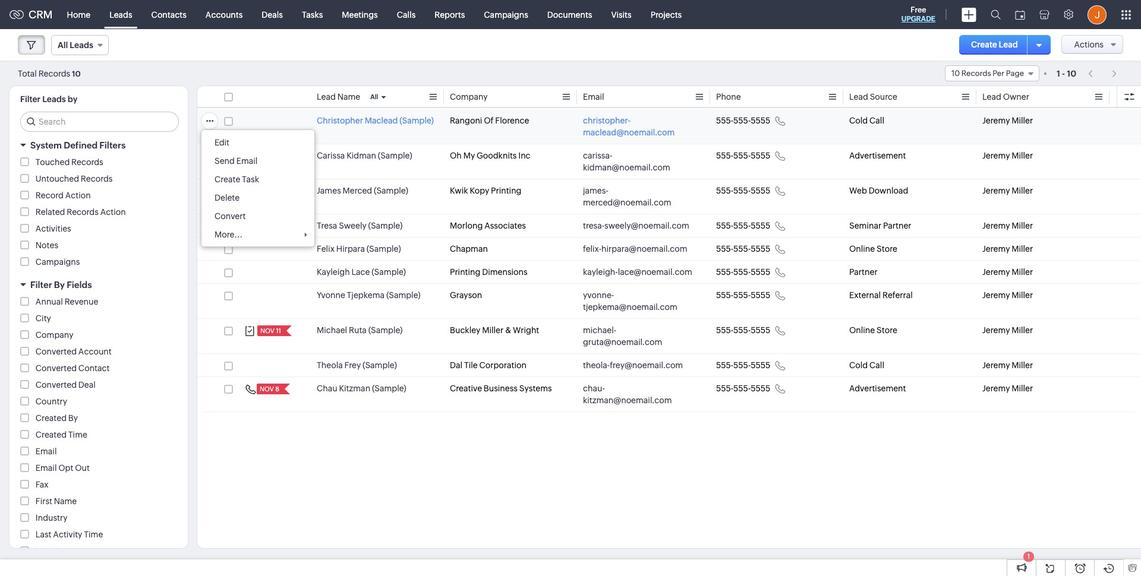 Task type: vqa. For each thing, say whether or not it's contained in the screenshot.
'Created By'
yes



Task type: describe. For each thing, give the bounding box(es) containing it.
555-555-5555 for felix-hirpara@noemail.com
[[716, 244, 770, 254]]

theola-
[[583, 361, 610, 370]]

related records action
[[36, 207, 126, 217]]

1 vertical spatial partner
[[849, 267, 878, 277]]

morlong associates
[[450, 221, 526, 231]]

lead for lead source
[[849, 92, 868, 102]]

tresa
[[317, 221, 337, 231]]

8 jeremy from the top
[[982, 326, 1010, 335]]

create for create task
[[215, 175, 240, 184]]

notes
[[36, 241, 58, 250]]

records for untouched
[[81, 174, 113, 184]]

nov for michael
[[260, 327, 275, 335]]

chau-
[[583, 384, 605, 393]]

0 vertical spatial leads
[[109, 10, 132, 19]]

8
[[275, 386, 279, 393]]

converted for converted account
[[36, 347, 77, 357]]

web
[[849, 186, 867, 196]]

tasks
[[302, 10, 323, 19]]

miller for theola-frey@noemail.com
[[1012, 361, 1033, 370]]

michael
[[317, 326, 347, 335]]

(sample) for james merced (sample)
[[374, 186, 408, 196]]

email up christopher-
[[583, 92, 604, 102]]

lace
[[351, 267, 370, 277]]

contacts
[[151, 10, 187, 19]]

555-555-5555 for christopher- maclead@noemail.com
[[716, 116, 770, 125]]

felix
[[317, 244, 335, 254]]

touched
[[36, 157, 70, 167]]

create task
[[215, 175, 259, 184]]

james- merced@noemail.com link
[[583, 185, 692, 209]]

converted for converted deal
[[36, 380, 77, 390]]

printing dimensions
[[450, 267, 527, 277]]

michael ruta (sample) link
[[317, 324, 403, 336]]

kopy
[[470, 186, 489, 196]]

seminar partner
[[849, 221, 911, 231]]

visits link
[[602, 0, 641, 29]]

kwik
[[450, 186, 468, 196]]

christopher maclead (sample)
[[317, 116, 434, 125]]

miller for tresa-sweely@noemail.com
[[1012, 221, 1033, 231]]

buckley miller & wright
[[450, 326, 539, 335]]

10 for total records 10
[[72, 69, 81, 78]]

jeremy miller for christopher- maclead@noemail.com
[[982, 116, 1033, 125]]

filter for filter leads by
[[20, 94, 40, 104]]

creative business systems
[[450, 384, 552, 393]]

upgrade
[[901, 15, 935, 23]]

by
[[68, 94, 78, 104]]

james merced (sample)
[[317, 186, 408, 196]]

2 online from the top
[[849, 326, 875, 335]]

jeremy for james- merced@noemail.com
[[982, 186, 1010, 196]]

1 vertical spatial leads
[[42, 94, 66, 104]]

yvonne
[[317, 291, 345, 300]]

11
[[276, 327, 281, 335]]

filter for filter by fields
[[30, 280, 52, 290]]

lead for lead owner
[[982, 92, 1001, 102]]

jeremy for theola-frey@noemail.com
[[982, 361, 1010, 370]]

1 vertical spatial company
[[36, 330, 73, 340]]

james merced (sample) link
[[317, 185, 408, 197]]

created for created time
[[36, 430, 67, 440]]

dimensions
[[482, 267, 527, 277]]

carissa- kidman@noemail.com link
[[583, 150, 692, 174]]

chau
[[317, 384, 337, 393]]

miller for felix-hirpara@noemail.com
[[1012, 244, 1033, 254]]

chau kitzman (sample) link
[[317, 383, 406, 395]]

task
[[242, 175, 259, 184]]

jeremy miller for yvonne- tjepkema@noemail.com
[[982, 291, 1033, 300]]

leads link
[[100, 0, 142, 29]]

1 vertical spatial action
[[100, 207, 126, 217]]

deals link
[[252, 0, 292, 29]]

5555 for kayleigh-lace@noemail.com
[[751, 267, 770, 277]]

email up task
[[236, 156, 258, 166]]

create menu image
[[962, 7, 976, 22]]

kayleigh
[[317, 267, 350, 277]]

filter by fields
[[30, 280, 92, 290]]

(sample) for tresa sweely (sample)
[[368, 221, 403, 231]]

(sample) for kayleigh lace (sample)
[[372, 267, 406, 277]]

create for create lead
[[971, 40, 997, 49]]

referral
[[882, 291, 913, 300]]

account
[[78, 347, 112, 357]]

(sample) for chau kitzman (sample)
[[372, 384, 406, 393]]

2 online store from the top
[[849, 326, 897, 335]]

1 online from the top
[[849, 244, 875, 254]]

inc
[[518, 151, 530, 160]]

8 5555 from the top
[[751, 326, 770, 335]]

rangoni of florence
[[450, 116, 529, 125]]

dal
[[450, 361, 462, 370]]

tresa sweely (sample) link
[[317, 220, 403, 232]]

email opt out
[[36, 464, 90, 473]]

jeremy miller for kayleigh-lace@noemail.com
[[982, 267, 1033, 277]]

10 jeremy from the top
[[982, 384, 1010, 393]]

tjepkema@noemail.com
[[583, 302, 677, 312]]

yvonne- tjepkema@noemail.com link
[[583, 289, 692, 313]]

crm
[[29, 8, 53, 21]]

0 vertical spatial partner
[[883, 221, 911, 231]]

10 for 1 - 10
[[1067, 69, 1076, 78]]

activities
[[36, 224, 71, 234]]

web download
[[849, 186, 908, 196]]

miller for kayleigh-lace@noemail.com
[[1012, 267, 1033, 277]]

cold call for christopher- maclead@noemail.com
[[849, 116, 884, 125]]

carissa
[[317, 151, 345, 160]]

1 vertical spatial time
[[84, 530, 103, 540]]

campaigns link
[[474, 0, 538, 29]]

converted for converted contact
[[36, 364, 77, 373]]

touched records
[[36, 157, 103, 167]]

michael- gruta@noemail.com
[[583, 326, 662, 347]]

8 jeremy miller from the top
[[982, 326, 1033, 335]]

create menu element
[[954, 0, 984, 29]]

felix-hirpara@noemail.com link
[[583, 243, 687, 255]]

yvonne tjepkema (sample) link
[[317, 289, 421, 301]]

row group containing christopher maclead (sample)
[[197, 109, 1141, 412]]

home
[[67, 10, 90, 19]]

jeremy miller for felix-hirpara@noemail.com
[[982, 244, 1033, 254]]

nov 11 link
[[257, 326, 282, 336]]

tresa-
[[583, 221, 604, 231]]

edit link
[[201, 133, 314, 152]]

theola-frey@noemail.com link
[[583, 360, 683, 371]]

crm link
[[10, 8, 53, 21]]

all
[[370, 93, 378, 100]]

records for related
[[67, 207, 99, 217]]

1 advertisement from the top
[[849, 151, 906, 160]]

call for theola-frey@noemail.com
[[869, 361, 884, 370]]

miller for james- merced@noemail.com
[[1012, 186, 1033, 196]]

documents link
[[538, 0, 602, 29]]

jeremy for kayleigh-lace@noemail.com
[[982, 267, 1010, 277]]

miller for carissa- kidman@noemail.com
[[1012, 151, 1033, 160]]

filter by fields button
[[10, 275, 188, 295]]

jeremy miller for james- merced@noemail.com
[[982, 186, 1033, 196]]

5555 for tresa-sweely@noemail.com
[[751, 221, 770, 231]]

last for last activity time
[[36, 530, 51, 540]]

external referral
[[849, 291, 913, 300]]

10 555-555-5555 from the top
[[716, 384, 770, 393]]

5555 for james- merced@noemail.com
[[751, 186, 770, 196]]

my
[[463, 151, 475, 160]]

projects link
[[641, 0, 691, 29]]

hirpara@noemail.com
[[601, 244, 687, 254]]

5555 for felix-hirpara@noemail.com
[[751, 244, 770, 254]]

system defined filters button
[[10, 135, 188, 156]]

tile
[[464, 361, 478, 370]]

555-555-5555 for tresa-sweely@noemail.com
[[716, 221, 770, 231]]

send
[[215, 156, 235, 166]]

system defined filters
[[30, 140, 126, 150]]

tresa-sweely@noemail.com link
[[583, 220, 689, 232]]

activity
[[53, 530, 82, 540]]

1 - 10
[[1057, 69, 1076, 78]]

search image
[[991, 10, 1001, 20]]

yvonne tjepkema (sample)
[[317, 291, 421, 300]]

tasks link
[[292, 0, 332, 29]]

meetings
[[342, 10, 378, 19]]

profile image
[[1088, 5, 1107, 24]]

(sample) for michael ruta (sample)
[[368, 326, 403, 335]]

nov for chau
[[260, 386, 274, 393]]

dal tile corporation
[[450, 361, 526, 370]]



Task type: locate. For each thing, give the bounding box(es) containing it.
0 vertical spatial filter
[[20, 94, 40, 104]]

1 vertical spatial store
[[877, 326, 897, 335]]

6 jeremy miller from the top
[[982, 267, 1033, 277]]

0 vertical spatial company
[[450, 92, 488, 102]]

0 vertical spatial created
[[36, 414, 67, 423]]

1 vertical spatial call
[[869, 361, 884, 370]]

documents
[[547, 10, 592, 19]]

3 converted from the top
[[36, 380, 77, 390]]

(sample) right ruta
[[368, 326, 403, 335]]

1 vertical spatial campaigns
[[36, 257, 80, 267]]

store down external referral
[[877, 326, 897, 335]]

converted deal
[[36, 380, 96, 390]]

jeremy for carissa- kidman@noemail.com
[[982, 151, 1010, 160]]

(sample) right sweely
[[368, 221, 403, 231]]

corporation
[[479, 361, 526, 370]]

reports link
[[425, 0, 474, 29]]

time right the activity on the bottom left
[[84, 530, 103, 540]]

2 last from the top
[[36, 547, 51, 556]]

555-555-5555 for kayleigh-lace@noemail.com
[[716, 267, 770, 277]]

5 jeremy from the top
[[982, 244, 1010, 254]]

nov inside 'nov 11' link
[[260, 327, 275, 335]]

by up annual revenue
[[54, 280, 65, 290]]

online down seminar
[[849, 244, 875, 254]]

4 555-555-5555 from the top
[[716, 221, 770, 231]]

accounts link
[[196, 0, 252, 29]]

meetings link
[[332, 0, 387, 29]]

0 vertical spatial cold call
[[849, 116, 884, 125]]

calendar image
[[1015, 10, 1025, 19]]

name for first name
[[54, 497, 77, 506]]

2 jeremy from the top
[[982, 151, 1010, 160]]

records for touched
[[71, 157, 103, 167]]

4 5555 from the top
[[751, 221, 770, 231]]

&
[[505, 326, 511, 335]]

(sample) right maclead
[[399, 116, 434, 125]]

printing up grayson
[[450, 267, 480, 277]]

0 horizontal spatial leads
[[42, 94, 66, 104]]

0 horizontal spatial 10
[[72, 69, 81, 78]]

2 cold call from the top
[[849, 361, 884, 370]]

3 jeremy miller from the top
[[982, 186, 1033, 196]]

maclead
[[365, 116, 398, 125]]

(sample) for yvonne tjepkema (sample)
[[386, 291, 421, 300]]

records down record action
[[67, 207, 99, 217]]

nov 8 link
[[257, 384, 280, 395]]

1 horizontal spatial leads
[[109, 10, 132, 19]]

1 call from the top
[[869, 116, 884, 125]]

(sample) right tjepkema
[[386, 291, 421, 300]]

christopher
[[317, 116, 363, 125]]

1 vertical spatial created
[[36, 430, 67, 440]]

james-
[[583, 186, 608, 196]]

felix hirpara (sample)
[[317, 244, 401, 254]]

chau- kitzman@noemail.com link
[[583, 383, 692, 406]]

name right first
[[54, 497, 77, 506]]

2 call from the top
[[869, 361, 884, 370]]

kayleigh-
[[583, 267, 618, 277]]

converted up converted contact
[[36, 347, 77, 357]]

country
[[36, 397, 67, 406]]

leads left by
[[42, 94, 66, 104]]

0 vertical spatial campaigns
[[484, 10, 528, 19]]

2 vertical spatial converted
[[36, 380, 77, 390]]

download
[[869, 186, 908, 196]]

6 5555 from the top
[[751, 267, 770, 277]]

florence
[[495, 116, 529, 125]]

kitzman
[[339, 384, 370, 393]]

(sample) right kidman
[[378, 151, 412, 160]]

theola frey (sample) link
[[317, 360, 397, 371]]

felix-
[[583, 244, 601, 254]]

gruta@noemail.com
[[583, 338, 662, 347]]

merced
[[343, 186, 372, 196]]

7 5555 from the top
[[751, 291, 770, 300]]

wright
[[513, 326, 539, 335]]

0 vertical spatial printing
[[491, 186, 521, 196]]

fax
[[36, 480, 49, 490]]

0 vertical spatial action
[[65, 191, 91, 200]]

row group
[[197, 109, 1141, 412]]

deals
[[262, 10, 283, 19]]

theola
[[317, 361, 343, 370]]

sweely
[[339, 221, 367, 231]]

jeremy miller for carissa- kidman@noemail.com
[[982, 151, 1033, 160]]

1 5555 from the top
[[751, 116, 770, 125]]

0 horizontal spatial action
[[65, 191, 91, 200]]

created down the country
[[36, 414, 67, 423]]

tjepkema
[[347, 291, 385, 300]]

email up fax
[[36, 464, 57, 473]]

1 vertical spatial create
[[215, 175, 240, 184]]

create up delete
[[215, 175, 240, 184]]

campaigns down notes
[[36, 257, 80, 267]]

kitzman@noemail.com
[[583, 396, 672, 405]]

cold for theola-frey@noemail.com
[[849, 361, 868, 370]]

555-555-5555 for yvonne- tjepkema@noemail.com
[[716, 291, 770, 300]]

leads
[[109, 10, 132, 19], [42, 94, 66, 104]]

records down touched records
[[81, 174, 113, 184]]

1 cold from the top
[[849, 116, 868, 125]]

1 created from the top
[[36, 414, 67, 423]]

campaigns right reports link
[[484, 10, 528, 19]]

nov left the 11
[[260, 327, 275, 335]]

last for last name
[[36, 547, 51, 556]]

(sample) for carissa kidman (sample)
[[378, 151, 412, 160]]

felix-hirpara@noemail.com
[[583, 244, 687, 254]]

10 inside "total records 10"
[[72, 69, 81, 78]]

2 created from the top
[[36, 430, 67, 440]]

online store down the seminar partner
[[849, 244, 897, 254]]

0 vertical spatial online store
[[849, 244, 897, 254]]

create inside "button"
[[971, 40, 997, 49]]

deal
[[78, 380, 96, 390]]

1 vertical spatial online
[[849, 326, 875, 335]]

0 vertical spatial name
[[337, 92, 360, 102]]

create down search icon
[[971, 40, 997, 49]]

filter inside dropdown button
[[30, 280, 52, 290]]

5 555-555-5555 from the top
[[716, 244, 770, 254]]

5555 for carissa- kidman@noemail.com
[[751, 151, 770, 160]]

1 vertical spatial advertisement
[[849, 384, 906, 393]]

search element
[[984, 0, 1008, 29]]

0 horizontal spatial create
[[215, 175, 240, 184]]

1 vertical spatial cold
[[849, 361, 868, 370]]

9 5555 from the top
[[751, 361, 770, 370]]

1 vertical spatial by
[[68, 414, 78, 423]]

last down last activity time
[[36, 547, 51, 556]]

james- merced@noemail.com
[[583, 186, 671, 207]]

3 555-555-5555 from the top
[[716, 186, 770, 196]]

1 vertical spatial cold call
[[849, 361, 884, 370]]

2 store from the top
[[877, 326, 897, 335]]

created down the created by at the left bottom of the page
[[36, 430, 67, 440]]

7 555-555-5555 from the top
[[716, 291, 770, 300]]

call for christopher- maclead@noemail.com
[[869, 116, 884, 125]]

1 online store from the top
[[849, 244, 897, 254]]

0 vertical spatial converted
[[36, 347, 77, 357]]

profile element
[[1080, 0, 1114, 29]]

online store down external referral
[[849, 326, 897, 335]]

filters
[[99, 140, 126, 150]]

by up created time
[[68, 414, 78, 423]]

0 horizontal spatial printing
[[450, 267, 480, 277]]

1 vertical spatial nov
[[260, 386, 274, 393]]

3 5555 from the top
[[751, 186, 770, 196]]

1 vertical spatial name
[[54, 497, 77, 506]]

0 vertical spatial create
[[971, 40, 997, 49]]

10 right -
[[1067, 69, 1076, 78]]

jeremy for christopher- maclead@noemail.com
[[982, 116, 1010, 125]]

company up rangoni
[[450, 92, 488, 102]]

related
[[36, 207, 65, 217]]

555-555-5555 for carissa- kidman@noemail.com
[[716, 151, 770, 160]]

555-555-5555 for theola-frey@noemail.com
[[716, 361, 770, 370]]

lead name
[[317, 92, 360, 102]]

by for created
[[68, 414, 78, 423]]

1 horizontal spatial create
[[971, 40, 997, 49]]

total records 10
[[18, 69, 81, 78]]

nov
[[260, 327, 275, 335], [260, 386, 274, 393]]

christopher maclead (sample) link
[[317, 115, 434, 127]]

0 vertical spatial nov
[[260, 327, 275, 335]]

jeremy miller for theola-frey@noemail.com
[[982, 361, 1033, 370]]

city
[[36, 314, 51, 323]]

records up filter leads by
[[38, 69, 70, 78]]

last name
[[36, 547, 76, 556]]

navigation
[[1082, 65, 1123, 82]]

buckley
[[450, 326, 480, 335]]

business
[[484, 384, 518, 393]]

converted up converted deal
[[36, 364, 77, 373]]

0 vertical spatial advertisement
[[849, 151, 906, 160]]

contacts link
[[142, 0, 196, 29]]

(sample) right lace
[[372, 267, 406, 277]]

email
[[583, 92, 604, 102], [236, 156, 258, 166], [36, 447, 57, 456], [36, 464, 57, 473]]

created time
[[36, 430, 87, 440]]

1 horizontal spatial by
[[68, 414, 78, 423]]

nov left 8
[[260, 386, 274, 393]]

last down industry
[[36, 530, 51, 540]]

1 horizontal spatial printing
[[491, 186, 521, 196]]

created for created by
[[36, 414, 67, 423]]

ruta
[[349, 326, 367, 335]]

1 horizontal spatial company
[[450, 92, 488, 102]]

2 555-555-5555 from the top
[[716, 151, 770, 160]]

9 jeremy miller from the top
[[982, 361, 1033, 370]]

1 cold call from the top
[[849, 116, 884, 125]]

1 vertical spatial converted
[[36, 364, 77, 373]]

name for last name
[[53, 547, 76, 556]]

3 jeremy from the top
[[982, 186, 1010, 196]]

1 horizontal spatial action
[[100, 207, 126, 217]]

0 vertical spatial call
[[869, 116, 884, 125]]

convert
[[215, 212, 246, 221]]

free upgrade
[[901, 5, 935, 23]]

last activity time
[[36, 530, 103, 540]]

action up related records action
[[65, 191, 91, 200]]

cold for christopher- maclead@noemail.com
[[849, 116, 868, 125]]

leads right home "link"
[[109, 10, 132, 19]]

grayson
[[450, 291, 482, 300]]

555-555-5555 for james- merced@noemail.com
[[716, 186, 770, 196]]

kidman@noemail.com
[[583, 163, 670, 172]]

christopher- maclead@noemail.com
[[583, 116, 675, 137]]

1 vertical spatial online store
[[849, 326, 897, 335]]

action down untouched records
[[100, 207, 126, 217]]

0 horizontal spatial campaigns
[[36, 257, 80, 267]]

lead inside "button"
[[999, 40, 1018, 49]]

by inside dropdown button
[[54, 280, 65, 290]]

miller
[[1012, 116, 1033, 125], [1012, 151, 1033, 160], [1012, 186, 1033, 196], [1012, 221, 1033, 231], [1012, 244, 1033, 254], [1012, 267, 1033, 277], [1012, 291, 1033, 300], [482, 326, 503, 335], [1012, 326, 1033, 335], [1012, 361, 1033, 370], [1012, 384, 1033, 393]]

1 store from the top
[[877, 244, 897, 254]]

0 vertical spatial online
[[849, 244, 875, 254]]

2 converted from the top
[[36, 364, 77, 373]]

1 converted from the top
[[36, 347, 77, 357]]

filter up annual
[[30, 280, 52, 290]]

2 5555 from the top
[[751, 151, 770, 160]]

jeremy for tresa-sweely@noemail.com
[[982, 221, 1010, 231]]

jeremy for yvonne- tjepkema@noemail.com
[[982, 291, 1010, 300]]

lead left owner
[[982, 92, 1001, 102]]

untouched
[[36, 174, 79, 184]]

accounts
[[206, 10, 243, 19]]

email down created time
[[36, 447, 57, 456]]

5555 for theola-frey@noemail.com
[[751, 361, 770, 370]]

4 jeremy from the top
[[982, 221, 1010, 231]]

frey
[[344, 361, 361, 370]]

1 555-555-5555 from the top
[[716, 116, 770, 125]]

hirpara
[[336, 244, 365, 254]]

converted up the country
[[36, 380, 77, 390]]

(sample) inside 'link'
[[368, 326, 403, 335]]

campaigns
[[484, 10, 528, 19], [36, 257, 80, 267]]

creative
[[450, 384, 482, 393]]

1 last from the top
[[36, 530, 51, 540]]

(sample) right kitzman
[[372, 384, 406, 393]]

miller for christopher- maclead@noemail.com
[[1012, 116, 1033, 125]]

opt
[[58, 464, 73, 473]]

6 jeremy from the top
[[982, 267, 1010, 277]]

5555 for yvonne- tjepkema@noemail.com
[[751, 291, 770, 300]]

projects
[[651, 10, 682, 19]]

kidman
[[347, 151, 376, 160]]

jeremy for felix-hirpara@noemail.com
[[982, 244, 1010, 254]]

records down defined
[[71, 157, 103, 167]]

lead down calendar image
[[999, 40, 1018, 49]]

10 up by
[[72, 69, 81, 78]]

1 horizontal spatial 10
[[1067, 69, 1076, 78]]

records for total
[[38, 69, 70, 78]]

5 5555 from the top
[[751, 244, 770, 254]]

chau- kitzman@noemail.com
[[583, 384, 672, 405]]

campaigns inside 'link'
[[484, 10, 528, 19]]

555-555-5555
[[716, 116, 770, 125], [716, 151, 770, 160], [716, 186, 770, 196], [716, 221, 770, 231], [716, 244, 770, 254], [716, 267, 770, 277], [716, 291, 770, 300], [716, 326, 770, 335], [716, 361, 770, 370], [716, 384, 770, 393]]

lead for lead name
[[317, 92, 336, 102]]

10 jeremy miller from the top
[[982, 384, 1033, 393]]

0 horizontal spatial partner
[[849, 267, 878, 277]]

defined
[[64, 140, 97, 150]]

cold
[[849, 116, 868, 125], [849, 361, 868, 370]]

(sample) right frey
[[363, 361, 397, 370]]

9 jeremy from the top
[[982, 361, 1010, 370]]

1 horizontal spatial campaigns
[[484, 10, 528, 19]]

0 vertical spatial by
[[54, 280, 65, 290]]

printing right kopy
[[491, 186, 521, 196]]

0 vertical spatial cold
[[849, 116, 868, 125]]

(sample) inside "link"
[[368, 221, 403, 231]]

miller for yvonne- tjepkema@noemail.com
[[1012, 291, 1033, 300]]

contact
[[78, 364, 110, 373]]

partner up external
[[849, 267, 878, 277]]

oh my goodknits inc
[[450, 151, 530, 160]]

7 jeremy from the top
[[982, 291, 1010, 300]]

1 horizontal spatial partner
[[883, 221, 911, 231]]

10 5555 from the top
[[751, 384, 770, 393]]

time down the created by at the left bottom of the page
[[68, 430, 87, 440]]

external
[[849, 291, 881, 300]]

2 cold from the top
[[849, 361, 868, 370]]

jeremy miller for tresa-sweely@noemail.com
[[982, 221, 1033, 231]]

filter down total
[[20, 94, 40, 104]]

1 jeremy miller from the top
[[982, 116, 1033, 125]]

yvonne-
[[583, 291, 614, 300]]

created
[[36, 414, 67, 423], [36, 430, 67, 440]]

free
[[911, 5, 926, 14]]

0 horizontal spatial by
[[54, 280, 65, 290]]

5 jeremy miller from the top
[[982, 244, 1033, 254]]

1 vertical spatial printing
[[450, 267, 480, 277]]

7 jeremy miller from the top
[[982, 291, 1033, 300]]

lead left source
[[849, 92, 868, 102]]

2 jeremy miller from the top
[[982, 151, 1033, 160]]

1 vertical spatial last
[[36, 547, 51, 556]]

(sample) up kayleigh lace (sample) link at the top left
[[367, 244, 401, 254]]

store down the seminar partner
[[877, 244, 897, 254]]

created by
[[36, 414, 78, 423]]

name up christopher
[[337, 92, 360, 102]]

-
[[1062, 69, 1065, 78]]

by for filter
[[54, 280, 65, 290]]

Search text field
[[21, 112, 178, 131]]

2 vertical spatial name
[[53, 547, 76, 556]]

(sample) for christopher maclead (sample)
[[399, 116, 434, 125]]

2 advertisement from the top
[[849, 384, 906, 393]]

carissa-
[[583, 151, 612, 160]]

8 555-555-5555 from the top
[[716, 326, 770, 335]]

online down external
[[849, 326, 875, 335]]

first name
[[36, 497, 77, 506]]

felix hirpara (sample) link
[[317, 243, 401, 255]]

(sample) for felix hirpara (sample)
[[367, 244, 401, 254]]

michael ruta (sample)
[[317, 326, 403, 335]]

0 vertical spatial time
[[68, 430, 87, 440]]

cold call for theola-frey@noemail.com
[[849, 361, 884, 370]]

lead owner
[[982, 92, 1029, 102]]

company down city
[[36, 330, 73, 340]]

(sample) for theola frey (sample)
[[363, 361, 397, 370]]

name down the activity on the bottom left
[[53, 547, 76, 556]]

name for lead name
[[337, 92, 360, 102]]

chapman
[[450, 244, 488, 254]]

(sample) right merced
[[374, 186, 408, 196]]

0 horizontal spatial company
[[36, 330, 73, 340]]

6 555-555-5555 from the top
[[716, 267, 770, 277]]

1 jeremy from the top
[[982, 116, 1010, 125]]

lead up christopher
[[317, 92, 336, 102]]

nov inside nov 8 link
[[260, 386, 274, 393]]

9 555-555-5555 from the top
[[716, 361, 770, 370]]

reports
[[435, 10, 465, 19]]

1 vertical spatial filter
[[30, 280, 52, 290]]

5555 for christopher- maclead@noemail.com
[[751, 116, 770, 125]]

0 vertical spatial last
[[36, 530, 51, 540]]

4 jeremy miller from the top
[[982, 221, 1033, 231]]

total
[[18, 69, 37, 78]]

0 vertical spatial store
[[877, 244, 897, 254]]

partner right seminar
[[883, 221, 911, 231]]



